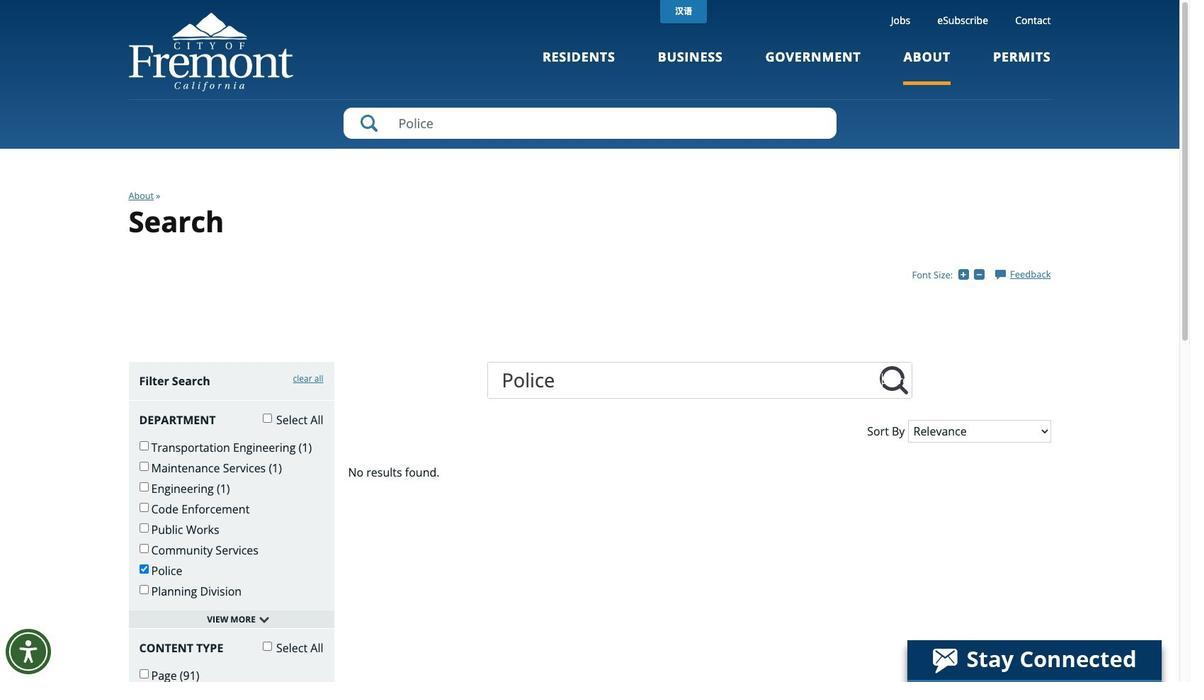 Task type: vqa. For each thing, say whether or not it's contained in the screenshot.
raise within the Fremont Ranks 3rd Best City to Raise a Family – The City of Fremont ranked No. 3 as best place to raise a family in the country according to a study conducted by Wallet Hub.
no



Task type: locate. For each thing, give the bounding box(es) containing it.
None checkbox
[[139, 441, 148, 450], [139, 503, 148, 512], [139, 544, 148, 553], [139, 564, 148, 574], [263, 642, 272, 651], [139, 669, 148, 678], [139, 441, 148, 450], [139, 503, 148, 512], [139, 544, 148, 553], [139, 564, 148, 574], [263, 642, 272, 651], [139, 669, 148, 678]]

Search... text field
[[488, 363, 876, 398]]

None checkbox
[[263, 414, 272, 423], [139, 462, 148, 471], [139, 482, 148, 491], [139, 523, 148, 533], [139, 585, 148, 594], [263, 414, 272, 423], [139, 462, 148, 471], [139, 482, 148, 491], [139, 523, 148, 533], [139, 585, 148, 594]]

None text field
[[876, 363, 911, 398]]



Task type: describe. For each thing, give the bounding box(es) containing it.
stay connected image
[[907, 640, 1160, 680]]

Search text field
[[343, 108, 836, 139]]



